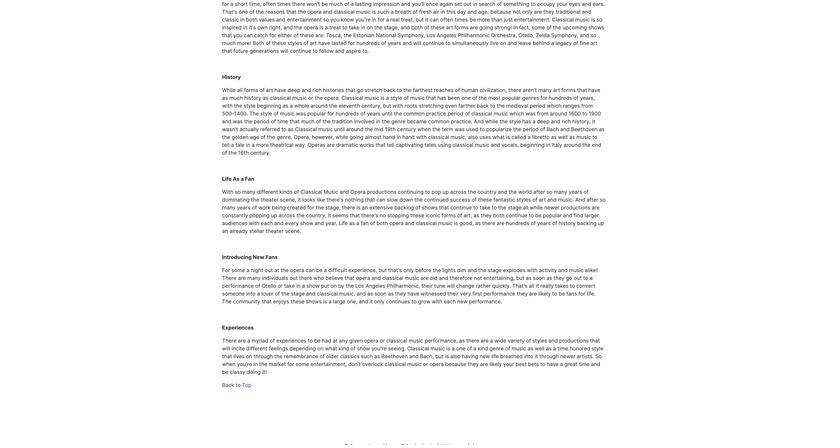 Task type: describe. For each thing, give the bounding box(es) containing it.
1 horizontal spatial only
[[404, 267, 414, 274]]

will inside there are a myriad of experiences to be had at any given opera or classical music performance, as there are a wide variety of styles and productions that will incite different feelings depending on what kind of show you're seeing. classical music is a one of a kind genre of music as well as a time honored style that lives on through the remembrance of older classics such as beethoven and bach, but is also having new life breathed into it through newer artists. so when you're in the market for some entertainment, don't overlook classical music or opera because they are likely your best bets to have a great time and be classy doing it!
[[222, 346, 230, 352]]

a down "alike!" on the right bottom of the page
[[590, 275, 593, 282]]

iconic
[[426, 212, 440, 219]]

with left roots
[[393, 103, 403, 109]]

many inside for some a night out at the opera can be a difficult experience, but that's only before the lights dim and the stage explodes with activity and music alike! there are many individuals out there who believe that opera and classical music are old and therefore not entertaining, but as soon as they go out to a performance of otello or take in a show put on by the los angeles philharmonic, their tune will change rather quickly. that's all it really takes to convert someone into a lover of the stage and classical music, and as soon as they have witnessed their very first performance they are likely to be fans for life. the community that enjoys these shows is a large one, and it only continues to grow with each new performance.
[[247, 275, 261, 282]]

new inside there are a myriad of experiences to be had at any given opera or classical music performance, as there are a wide variety of styles and productions that will incite different feelings depending on what kind of show you're seeing. classical music is a one of a kind genre of music as well as a time honored style that lives on through the remembrance of older classics such as beethoven and bach, but is also having new life breathed into it through newer artists. so when you're in the market for some entertainment, don't overlook classical music or opera because they are likely your best bets to have a great time and be classy doing it!
[[480, 353, 490, 360]]

art inside with so many different kinds of classical music and opera productions continuing to pop up across the country and the world after so many years of dominating the theater scene, it looks like there's nothing that can slow down the continued success of these fantastic styles of art and music. and after so many years of work being created for the stage, there is an extensive backlog of shows that continue to take to the stage all while newer productions are constantly popping up across the country. it seems that there's no stopping these iconic forms of art, as they both continue to be popular and find larger audiences with each and every show and year. life as a fan of both opera and classical music is good, as there are hundreds of years of history backing up an already stellar theater scene.
[[539, 197, 546, 203]]

who
[[314, 275, 324, 282]]

to left the grow
[[412, 299, 417, 305]]

theatrical
[[270, 142, 294, 148]]

many inside while all forms of art have deep and rich histories that go stretch back to the farthest reaches of human civilization, there aren't many art forms that have as much history as classical music or the opera. classical music is a style of music that has been one of the most popular genres for hundreds of years, with the style beginning as a whole around the eleventh century, but with roots stretching even farther back to the medieval period which ranges from 500-1400. the style of music was popular for hundreds of years until the common practice period of classical music which was from around 1600 to 1900 and was the period of time that much of the tradition involved in the genre became common practice. and while the style has a deep and rich history, it wasn't actually referred to as classical music until around the mid 19th century when the term was used to popularize the period of bach and beethoven as the golden age of the genre. opera, however, while going almost hand in hand with classical music, also uses what is called a libretto as well as music to tell a tale in a more theatrical way. operas are dramatic works that tell captivating tales using classical music and vocals, beginning in italy around the end of the 16th century.
[[539, 87, 552, 93]]

shows inside with so many different kinds of classical music and opera productions continuing to pop up across the country and the world after so many years of dominating the theater scene, it looks like there's nothing that can slow down the continued success of these fantastic styles of art and music. and after so many years of work being created for the stage, there is an extensive backlog of shows that continue to take to the stage all while newer productions are constantly popping up across the country. it seems that there's no stopping these iconic forms of art, as they both continue to be popular and find larger audiences with each and every show and year. life as a fan of both opera and classical music is good, as there are hundreds of years of history backing up an already stellar theater scene.
[[422, 204, 438, 211]]

music left "alike!" on the right bottom of the page
[[569, 267, 584, 274]]

many down fan
[[242, 189, 256, 195]]

great
[[565, 361, 578, 368]]

backing
[[577, 220, 597, 227]]

0 horizontal spatial on
[[246, 353, 252, 360]]

eleventh
[[339, 103, 360, 109]]

these inside for some a night out at the opera can be a difficult experience, but that's only before the lights dim and the stage explodes with activity and music alike! there are many individuals out there who believe that opera and classical music are old and therefore not entertaining, but as soon as they go out to a performance of otello or take in a show put on by the los angeles philharmonic, their tune will change rather quickly. that's all it really takes to convert someone into a lover of the stage and classical music, and as soon as they have witnessed their very first performance they are likely to be fans for life. the community that enjoys these shows is a large one, and it only continues to grow with each new performance.
[[291, 299, 305, 305]]

0 horizontal spatial popular
[[308, 110, 326, 117]]

0 vertical spatial there's
[[327, 197, 344, 203]]

styles inside with so many different kinds of classical music and opera productions continuing to pop up across the country and the world after so many years of dominating the theater scene, it looks like there's nothing that can slow down the continued success of these fantastic styles of art and music. and after so many years of work being created for the stage, there is an extensive backlog of shows that continue to take to the stage all while newer productions are constantly popping up across the country. it seems that there's no stopping these iconic forms of art, as they both continue to be popular and find larger audiences with each and every show and year. life as a fan of both opera and classical music is good, as there are hundreds of years of history backing up an already stellar theater scene.
[[517, 197, 531, 203]]

as down angeles
[[368, 291, 373, 297]]

stage inside with so many different kinds of classical music and opera productions continuing to pop up across the country and the world after so many years of dominating the theater scene, it looks like there's nothing that can slow down the continued success of these fantastic styles of art and music. and after so many years of work being created for the stage, there is an extensive backlog of shows that continue to take to the stage all while newer productions are constantly popping up across the country. it seems that there's no stopping these iconic forms of art, as they both continue to be popular and find larger audiences with each and every show and year. life as a fan of both opera and classical music is good, as there are hundreds of years of history backing up an already stellar theater scene.
[[508, 204, 522, 211]]

for right genres
[[541, 95, 548, 101]]

music down history,
[[577, 134, 591, 140]]

1 horizontal spatial soon
[[533, 275, 545, 282]]

someone
[[222, 291, 245, 297]]

genre inside while all forms of art have deep and rich histories that go stretch back to the farthest reaches of human civilization, there aren't many art forms that have as much history as classical music or the opera. classical music is a style of music that has been one of the most popular genres for hundreds of years, with the style beginning as a whole around the eleventh century, but with roots stretching even farther back to the medieval period which ranges from 500-1400. the style of music was popular for hundreds of years until the common practice period of classical music which was from around 1600 to 1900 and was the period of time that much of the tradition involved in the genre became common practice. and while the style has a deep and rich history, it wasn't actually referred to as classical music until around the mid 19th century when the term was used to popularize the period of bach and beethoven as the golden age of the genre. opera, however, while going almost hand in hand with classical music, also uses what is called a libretto as well as music to tell a tale in a more theatrical way. operas are dramatic works that tell captivating tales using classical music and vocals, beginning in italy around the end of the 16th century.
[[392, 118, 406, 125]]

century,
[[362, 103, 382, 109]]

that left lives
[[222, 353, 232, 360]]

genres
[[522, 95, 539, 101]]

work
[[258, 204, 271, 211]]

around right italy at the top right of the page
[[564, 142, 581, 148]]

0 vertical spatial deep
[[288, 87, 300, 93]]

1 through from the left
[[254, 353, 273, 360]]

individuals
[[262, 275, 288, 282]]

1 horizontal spatial both
[[493, 212, 505, 219]]

some inside for some a night out at the opera can be a difficult experience, but that's only before the lights dim and the stage explodes with activity and music alike! there are many individuals out there who believe that opera and classical music are old and therefore not entertaining, but as soon as they go out to a performance of otello or take in a show put on by the los angeles philharmonic, their tune will change rather quickly. that's all it really takes to convert someone into a lover of the stage and classical music, and as soon as they have witnessed their very first performance they are likely to be fans for life. the community that enjoys these shows is a large one, and it only continues to grow with each new performance.
[[232, 267, 245, 274]]

music up century,
[[365, 95, 379, 101]]

0 horizontal spatial back
[[384, 87, 396, 93]]

a up libretto
[[533, 118, 536, 125]]

1 vertical spatial beginning
[[521, 142, 545, 148]]

a right called
[[528, 134, 531, 140]]

a up 19th
[[386, 95, 389, 101]]

as up continues
[[388, 291, 394, 297]]

1 vertical spatial while
[[336, 134, 348, 140]]

mid
[[375, 126, 384, 133]]

but inside while all forms of art have deep and rich histories that go stretch back to the farthest reaches of human civilization, there aren't many art forms that have as much history as classical music or the opera. classical music is a style of music that has been one of the most popular genres for hundreds of years, with the style beginning as a whole around the eleventh century, but with roots stretching even farther back to the medieval period which ranges from 500-1400. the style of music was popular for hundreds of years until the common practice period of classical music which was from around 1600 to 1900 and was the period of time that much of the tradition involved in the genre became common practice. and while the style has a deep and rich history, it wasn't actually referred to as classical music until around the mid 19th century when the term was used to popularize the period of bach and beethoven as the golden age of the genre. opera, however, while going almost hand in hand with classical music, also uses what is called a libretto as well as music to tell a tale in a more theatrical way. operas are dramatic works that tell captivating tales using classical music and vocals, beginning in italy around the end of the 16th century.
[[383, 103, 391, 109]]

as left whole
[[283, 103, 289, 109]]

is up because
[[445, 353, 449, 360]]

when inside there are a myriad of experiences to be had at any given opera or classical music performance, as there are a wide variety of styles and productions that will incite different feelings depending on what kind of show you're seeing. classical music is a one of a kind genre of music as well as a time honored style that lives on through the remembrance of older classics such as beethoven and bach, but is also having new life breathed into it through newer artists. so when you're in the market for some entertainment, don't overlook classical music or opera because they are likely your best bets to have a great time and be classy doing it!
[[222, 361, 236, 368]]

any
[[339, 338, 348, 344]]

going
[[350, 134, 364, 140]]

whole
[[294, 103, 309, 109]]

the inside while all forms of art have deep and rich histories that go stretch back to the farthest reaches of human civilization, there aren't many art forms that have as much history as classical music or the opera. classical music is a style of music that has been one of the most popular genres for hundreds of years, with the style beginning as a whole around the eleventh century, but with roots stretching even farther back to the medieval period which ranges from 500-1400. the style of music was popular for hundreds of years until the common practice period of classical music which was from around 1600 to 1900 and was the period of time that much of the tradition involved in the genre became common practice. and while the style has a deep and rich history, it wasn't actually referred to as classical music until around the mid 19th century when the term was used to popularize the period of bach and beethoven as the golden age of the genre. opera, however, while going almost hand in hand with classical music, also uses what is called a libretto as well as music to tell a tale in a more theatrical way. operas are dramatic works that tell captivating tales using classical music and vocals, beginning in italy around the end of the 16th century.
[[249, 110, 259, 117]]

0 horizontal spatial from
[[537, 110, 549, 117]]

0 vertical spatial continue
[[451, 204, 472, 211]]

1 horizontal spatial there's
[[362, 212, 378, 219]]

0 horizontal spatial beginning
[[257, 103, 281, 109]]

2 horizontal spatial out
[[574, 275, 582, 282]]

a left tale
[[231, 142, 234, 148]]

no
[[380, 212, 386, 219]]

there inside for some a night out at the opera can be a difficult experience, but that's only before the lights dim and the stage explodes with activity and music alike! there are many individuals out there who believe that opera and classical music are old and therefore not entertaining, but as soon as they go out to a performance of otello or take in a show put on by the los angeles philharmonic, their tune will change rather quickly. that's all it really takes to convert someone into a lover of the stage and classical music, and as soon as they have witnessed their very first performance they are likely to be fans for life. the community that enjoys these shows is a large one, and it only continues to grow with each new performance.
[[222, 275, 237, 282]]

as down activity
[[547, 275, 552, 282]]

period up referred
[[254, 118, 270, 125]]

period down genres
[[530, 103, 546, 109]]

older
[[326, 353, 339, 360]]

tale
[[236, 142, 245, 148]]

there right good,
[[483, 220, 496, 227]]

all inside while all forms of art have deep and rich histories that go stretch back to the farthest reaches of human civilization, there aren't many art forms that have as much history as classical music or the opera. classical music is a style of music that has been one of the most popular genres for hundreds of years, with the style beginning as a whole around the eleventh century, but with roots stretching even farther back to the medieval period which ranges from 500-1400. the style of music was popular for hundreds of years until the common practice period of classical music which was from around 1600 to 1900 and was the period of time that much of the tradition involved in the genre became common practice. and while the style has a deep and rich history, it wasn't actually referred to as classical music until around the mid 19th century when the term was used to popularize the period of bach and beethoven as the golden age of the genre. opera, however, while going almost hand in hand with classical music, also uses what is called a libretto as well as music to tell a tale in a more theatrical way. operas are dramatic works that tell captivating tales using classical music and vocals, beginning in italy around the end of the 16th century.
[[237, 87, 243, 93]]

styles inside there are a myriad of experiences to be had at any given opera or classical music performance, as there are a wide variety of styles and productions that will incite different feelings depending on what kind of show you're seeing. classical music is a one of a kind genre of music as well as a time honored style that lives on through the remembrance of older classics such as beethoven and bach, but is also having new life breathed into it through newer artists. so when you're in the market for some entertainment, don't overlook classical music or opera because they are likely your best bets to have a great time and be classy doing it!
[[533, 338, 547, 344]]

1 vertical spatial theater
[[266, 228, 284, 235]]

was down 1400.
[[233, 118, 243, 125]]

explodes
[[503, 267, 526, 274]]

0 vertical spatial much
[[229, 95, 243, 101]]

to left pop
[[425, 189, 430, 195]]

1 vertical spatial soon
[[375, 291, 387, 297]]

term
[[442, 126, 454, 133]]

continuing
[[398, 189, 424, 195]]

as up end
[[599, 126, 605, 133]]

1 vertical spatial time
[[558, 346, 569, 352]]

rather
[[476, 283, 491, 289]]

music up however,
[[319, 126, 333, 133]]

to down takes
[[553, 291, 558, 297]]

0 vertical spatial you're
[[372, 346, 387, 352]]

for inside with so many different kinds of classical music and opera productions continuing to pop up across the country and the world after so many years of dominating the theater scene, it looks like there's nothing that can slow down the continued success of these fantastic styles of art and music. and after so many years of work being created for the stage, there is an extensive backlog of shows that continue to take to the stage all while newer productions are constantly popping up across the country. it seems that there's no stopping these iconic forms of art, as they both continue to be popular and find larger audiences with each and every show and year. life as a fan of both opera and classical music is good, as there are hundreds of years of history backing up an already stellar theater scene.
[[308, 204, 314, 211]]

likely inside there are a myriad of experiences to be had at any given opera or classical music performance, as there are a wide variety of styles and productions that will incite different feelings depending on what kind of show you're seeing. classical music is a one of a kind genre of music as well as a time honored style that lives on through the remembrance of older classics such as beethoven and bach, but is also having new life breathed into it through newer artists. so when you're in the market for some entertainment, don't overlook classical music or opera because they are likely your best bets to have a great time and be classy doing it!
[[490, 361, 502, 368]]

productions inside there are a myriad of experiences to be had at any given opera or classical music performance, as there are a wide variety of styles and productions that will incite different feelings depending on what kind of show you're seeing. classical music is a one of a kind genre of music as well as a time honored style that lives on through the remembrance of older classics such as beethoven and bach, but is also having new life breathed into it through newer artists. so when you're in the market for some entertainment, don't overlook classical music or opera because they are likely your best bets to have a great time and be classy doing it!
[[560, 338, 589, 344]]

0 horizontal spatial rich
[[313, 87, 322, 93]]

on inside for some a night out at the opera can be a difficult experience, but that's only before the lights dim and the stage explodes with activity and music alike! there are many individuals out there who believe that opera and classical music are old and therefore not entertaining, but as soon as they go out to a performance of otello or take in a show put on by the los angeles philharmonic, their tune will change rather quickly. that's all it really takes to convert someone into a lover of the stage and classical music, and as soon as they have witnessed their very first performance they are likely to be fans for life. the community that enjoys these shows is a large one, and it only continues to grow with each new performance.
[[331, 283, 337, 289]]

1 horizontal spatial rich
[[562, 118, 571, 125]]

while inside with so many different kinds of classical music and opera productions continuing to pop up across the country and the world after so many years of dominating the theater scene, it looks like there's nothing that can slow down the continued success of these fantastic styles of art and music. and after so many years of work being created for the stage, there is an extensive backlog of shows that continue to take to the stage all while newer productions are constantly popping up across the country. it seems that there's no stopping these iconic forms of art, as they both continue to be popular and find larger audiences with each and every show and year. life as a fan of both opera and classical music is good, as there are hundreds of years of history backing up an already stellar theater scene.
[[530, 204, 543, 211]]

a up having
[[474, 346, 477, 352]]

first
[[473, 291, 482, 297]]

0 vertical spatial from
[[582, 103, 593, 109]]

looks
[[303, 197, 316, 203]]

because
[[446, 361, 467, 368]]

los
[[356, 283, 364, 289]]

0 horizontal spatial art
[[266, 87, 273, 93]]

constantly
[[222, 212, 248, 219]]

1 horizontal spatial continue
[[506, 212, 528, 219]]

2 through from the left
[[540, 353, 559, 360]]

music down bach,
[[407, 361, 422, 368]]

all inside for some a night out at the opera can be a difficult experience, but that's only before the lights dim and the stage explodes with activity and music alike! there are many individuals out there who believe that opera and classical music are old and therefore not entertaining, but as soon as they go out to a performance of otello or take in a show put on by the los angeles philharmonic, their tune will change rather quickly. that's all it really takes to convert someone into a lover of the stage and classical music, and as soon as they have witnessed their very first performance they are likely to be fans for life. the community that enjoys these shows is a large one, and it only continues to grow with each new performance.
[[529, 283, 535, 289]]

can inside for some a night out at the opera can be a difficult experience, but that's only before the lights dim and the stage explodes with activity and music alike! there are many individuals out there who believe that opera and classical music are old and therefore not entertaining, but as soon as they go out to a performance of otello or take in a show put on by the los angeles philharmonic, their tune will change rather quickly. that's all it really takes to convert someone into a lover of the stage and classical music, and as soon as they have witnessed their very first performance they are likely to be fans for life. the community that enjoys these shows is a large one, and it only continues to grow with each new performance.
[[306, 267, 315, 274]]

1 horizontal spatial while
[[486, 118, 498, 125]]

one,
[[347, 299, 358, 305]]

likely inside for some a night out at the opera can be a difficult experience, but that's only before the lights dim and the stage explodes with activity and music alike! there are many individuals out there who believe that opera and classical music are old and therefore not entertaining, but as soon as they go out to a performance of otello or take in a show put on by the los angeles philharmonic, their tune will change rather quickly. that's all it really takes to convert someone into a lover of the stage and classical music, and as soon as they have witnessed their very first performance they are likely to be fans for life. the community that enjoys these shows is a large one, and it only continues to grow with each new performance.
[[539, 291, 551, 297]]

1 vertical spatial much
[[301, 118, 315, 125]]

was down medieval
[[526, 110, 536, 117]]

dramatic
[[336, 142, 358, 148]]

feelings
[[269, 346, 288, 352]]

is down performance,
[[447, 346, 451, 352]]

2 hand from the left
[[403, 134, 415, 140]]

1 vertical spatial an
[[222, 228, 228, 235]]

a up who
[[324, 267, 327, 274]]

already
[[230, 228, 248, 235]]

that up so
[[590, 338, 600, 344]]

life
[[492, 353, 499, 360]]

opera inside with so many different kinds of classical music and opera productions continuing to pop up across the country and the world after so many years of dominating the theater scene, it looks like there's nothing that can slow down the continued success of these fantastic styles of art and music. and after so many years of work being created for the stage, there is an extensive backlog of shows that continue to take to the stage all while newer productions are constantly popping up across the country. it seems that there's no stopping these iconic forms of art, as they both continue to be popular and find larger audiences with each and every show and year. life as a fan of both opera and classical music is good, as there are hundreds of years of history backing up an already stellar theater scene.
[[390, 220, 404, 227]]

to right "bets"
[[541, 361, 546, 368]]

in right tale
[[246, 142, 250, 148]]

0 vertical spatial up
[[443, 189, 449, 195]]

music up bach,
[[409, 338, 423, 344]]

1 horizontal spatial performance
[[484, 291, 516, 297]]

they down that's
[[517, 291, 528, 297]]

witnessed
[[421, 291, 446, 297]]

and inside while all forms of art have deep and rich histories that go stretch back to the farthest reaches of human civilization, there aren't many art forms that have as much history as classical music or the opera. classical music is a style of music that has been one of the most popular genres for hundreds of years, with the style beginning as a whole around the eleventh century, but with roots stretching even farther back to the medieval period which ranges from 500-1400. the style of music was popular for hundreds of years until the common practice period of classical music which was from around 1600 to 1900 and was the period of time that much of the tradition involved in the genre became common practice. and while the style has a deep and rich history, it wasn't actually referred to as classical music until around the mid 19th century when the term was used to popularize the period of bach and beethoven as the golden age of the genre. opera, however, while going almost hand in hand with classical music, also uses what is called a libretto as well as music to tell a tale in a more theatrical way. operas are dramatic works that tell captivating tales using classical music and vocals, beginning in italy around the end of the 16th century.
[[474, 118, 484, 125]]

2 horizontal spatial up
[[598, 220, 605, 227]]

around down opera.
[[311, 103, 328, 109]]

life inside with so many different kinds of classical music and opera productions continuing to pop up across the country and the world after so many years of dominating the theater scene, it looks like there's nothing that can slow down the continued success of these fantastic styles of art and music. and after so many years of work being created for the stage, there is an extensive backlog of shows that continue to take to the stage all while newer productions are constantly popping up across the country. it seems that there's no stopping these iconic forms of art, as they both continue to be popular and find larger audiences with each and every show and year. life as a fan of both opera and classical music is good, as there are hundreds of years of history backing up an already stellar theater scene.
[[339, 220, 348, 227]]

a right as
[[241, 176, 244, 182]]

music
[[324, 189, 339, 195]]

0 horizontal spatial forms
[[244, 87, 258, 93]]

introducing new fans
[[222, 254, 278, 261]]

angeles
[[366, 283, 386, 289]]

history,
[[573, 118, 591, 125]]

0 vertical spatial across
[[451, 189, 467, 195]]

as left fan
[[349, 220, 355, 227]]

there inside while all forms of art have deep and rich histories that go stretch back to the farthest reaches of human civilization, there aren't many art forms that have as much history as classical music or the opera. classical music is a style of music that has been one of the most popular genres for hundreds of years, with the style beginning as a whole around the eleventh century, but with roots stretching even farther back to the medieval period which ranges from 500-1400. the style of music was popular for hundreds of years until the common practice period of classical music which was from around 1600 to 1900 and was the period of time that much of the tradition involved in the genre became common practice. and while the style has a deep and rich history, it wasn't actually referred to as classical music until around the mid 19th century when the term was used to popularize the period of bach and beethoven as the golden age of the genre. opera, however, while going almost hand in hand with classical music, also uses what is called a libretto as well as music to tell a tale in a more theatrical way. operas are dramatic works that tell captivating tales using classical music and vocals, beginning in italy around the end of the 16th century.
[[509, 87, 522, 93]]

such
[[361, 353, 373, 360]]

2 tell from the left
[[387, 142, 395, 148]]

that up years,
[[578, 87, 587, 93]]

well inside while all forms of art have deep and rich histories that go stretch back to the farthest reaches of human civilization, there aren't many art forms that have as much history as classical music or the opera. classical music is a style of music that has been one of the most popular genres for hundreds of years, with the style beginning as a whole around the eleventh century, but with roots stretching even farther back to the medieval period which ranges from 500-1400. the style of music was popular for hundreds of years until the common practice period of classical music which was from around 1600 to 1900 and was the period of time that much of the tradition involved in the genre became common practice. and while the style has a deep and rich history, it wasn't actually referred to as classical music until around the mid 19th century when the term was used to popularize the period of bach and beethoven as the golden age of the genre. opera, however, while going almost hand in hand with classical music, also uses what is called a libretto as well as music to tell a tale in a more theatrical way. operas are dramatic works that tell captivating tales using classical music and vocals, beginning in italy around the end of the 16th century.
[[559, 134, 568, 140]]

1 horizontal spatial an
[[362, 204, 368, 211]]

it inside while all forms of art have deep and rich histories that go stretch back to the farthest reaches of human civilization, there aren't many art forms that have as much history as classical music or the opera. classical music is a style of music that has been one of the most popular genres for hundreds of years, with the style beginning as a whole around the eleventh century, but with roots stretching even farther back to the medieval period which ranges from 500-1400. the style of music was popular for hundreds of years until the common practice period of classical music which was from around 1600 to 1900 and was the period of time that much of the tradition involved in the genre became common practice. and while the style has a deep and rich history, it wasn't actually referred to as classical music until around the mid 19th century when the term was used to popularize the period of bach and beethoven as the golden age of the genre. opera, however, while going almost hand in hand with classical music, also uses what is called a libretto as well as music to tell a tale in a more theatrical way. operas are dramatic works that tell captivating tales using classical music and vocals, beginning in italy around the end of the 16th century.
[[592, 118, 596, 125]]

to up history,
[[583, 110, 588, 117]]

beethoven inside there are a myriad of experiences to be had at any given opera or classical music performance, as there are a wide variety of styles and productions that will incite different feelings depending on what kind of show you're seeing. classical music is a one of a kind genre of music as well as a time honored style that lives on through the remembrance of older classics such as beethoven and bach, but is also having new life breathed into it through newer artists. so when you're in the market for some entertainment, don't overlook classical music or opera because they are likely your best bets to have a great time and be classy doing it!
[[382, 353, 408, 360]]

to down most
[[491, 103, 496, 109]]

go inside while all forms of art have deep and rich histories that go stretch back to the farthest reaches of human civilization, there aren't many art forms that have as much history as classical music or the opera. classical music is a style of music that has been one of the most popular genres for hundreds of years, with the style beginning as a whole around the eleventh century, but with roots stretching even farther back to the medieval period which ranges from 500-1400. the style of music was popular for hundreds of years until the common practice period of classical music which was from around 1600 to 1900 and was the period of time that much of the tradition involved in the genre became common practice. and while the style has a deep and rich history, it wasn't actually referred to as classical music until around the mid 19th century when the term was used to popularize the period of bach and beethoven as the golden age of the genre. opera, however, while going almost hand in hand with classical music, also uses what is called a libretto as well as music to tell a tale in a more theatrical way. operas are dramatic works that tell captivating tales using classical music and vocals, beginning in italy around the end of the 16th century.
[[357, 87, 363, 93]]

while all forms of art have deep and rich histories that go stretch back to the farthest reaches of human civilization, there aren't many art forms that have as much history as classical music or the opera. classical music is a style of music that has been one of the most popular genres for hundreds of years, with the style beginning as a whole around the eleventh century, but with roots stretching even farther back to the medieval period which ranges from 500-1400. the style of music was popular for hundreds of years until the common practice period of classical music which was from around 1600 to 1900 and was the period of time that much of the tradition involved in the genre became common practice. and while the style has a deep and rich history, it wasn't actually referred to as classical music until around the mid 19th century when the term was used to popularize the period of bach and beethoven as the golden age of the genre. opera, however, while going almost hand in hand with classical music, also uses what is called a libretto as well as music to tell a tale in a more theatrical way. operas are dramatic works that tell captivating tales using classical music and vocals, beginning in italy around the end of the 16th century.
[[222, 87, 605, 156]]

0 vertical spatial which
[[547, 103, 562, 109]]

but inside there are a myriad of experiences to be had at any given opera or classical music performance, as there are a wide variety of styles and productions that will incite different feelings depending on what kind of show you're seeing. classical music is a one of a kind genre of music as well as a time honored style that lives on through the remembrance of older classics such as beethoven and bach, but is also having new life breathed into it through newer artists. so when you're in the market for some entertainment, don't overlook classical music or opera because they are likely your best bets to have a great time and be classy doing it!
[[436, 353, 444, 360]]

also inside while all forms of art have deep and rich histories that go stretch back to the farthest reaches of human civilization, there aren't many art forms that have as much history as classical music or the opera. classical music is a style of music that has been one of the most popular genres for hundreds of years, with the style beginning as a whole around the eleventh century, but with roots stretching even farther back to the medieval period which ranges from 500-1400. the style of music was popular for hundreds of years until the common practice period of classical music which was from around 1600 to 1900 and was the period of time that much of the tradition involved in the genre became common practice. and while the style has a deep and rich history, it wasn't actually referred to as classical music until around the mid 19th century when the term was used to popularize the period of bach and beethoven as the golden age of the genre. opera, however, while going almost hand in hand with classical music, also uses what is called a libretto as well as music to tell a tale in a more theatrical way. operas are dramatic works that tell captivating tales using classical music and vocals, beginning in italy around the end of the 16th century.
[[468, 134, 478, 140]]

histories
[[323, 87, 344, 93]]

in up mid
[[376, 118, 381, 125]]

it
[[328, 212, 331, 219]]

as up having
[[460, 338, 465, 344]]

1 horizontal spatial so
[[547, 189, 553, 195]]

different inside with so many different kinds of classical music and opera productions continuing to pop up across the country and the world after so many years of dominating the theater scene, it looks like there's nothing that can slow down the continued success of these fantastic styles of art and music. and after so many years of work being created for the stage, there is an extensive backlog of shows that continue to take to the stage all while newer productions are constantly popping up across the country. it seems that there's no stopping these iconic forms of art, as they both continue to be popular and find larger audiences with each and every show and year. life as a fan of both opera and classical music is good, as there are hundreds of years of history backing up an already stellar theater scene.
[[257, 189, 278, 195]]

show inside for some a night out at the opera can be a difficult experience, but that's only before the lights dim and the stage explodes with activity and music alike! there are many individuals out there who believe that opera and classical music are old and therefore not entertaining, but as soon as they go out to a performance of otello or take in a show put on by the los angeles philharmonic, their tune will change rather quickly. that's all it really takes to convert someone into a lover of the stage and classical music, and as soon as they have witnessed their very first performance they are likely to be fans for life. the community that enjoys these shows is a large one, and it only continues to grow with each new performance.
[[307, 283, 320, 289]]

0 vertical spatial their
[[422, 283, 433, 289]]

2 vertical spatial time
[[579, 361, 590, 368]]

music inside with so many different kinds of classical music and opera productions continuing to pop up across the country and the world after so many years of dominating the theater scene, it looks like there's nothing that can slow down the continued success of these fantastic styles of art and music. and after so many years of work being created for the stage, there is an extensive backlog of shows that continue to take to the stage all while newer productions are constantly popping up across the country. it seems that there's no stopping these iconic forms of art, as they both continue to be popular and find larger audiences with each and every show and year. life as a fan of both opera and classical music is good, as there are hundreds of years of history backing up an already stellar theater scene.
[[438, 220, 453, 227]]

to down world
[[529, 212, 534, 219]]

to up uses
[[480, 126, 485, 133]]

1 vertical spatial you're
[[237, 361, 252, 368]]

by
[[338, 283, 344, 289]]

music down performance,
[[431, 346, 445, 352]]

it left the really
[[536, 283, 539, 289]]

having
[[462, 353, 479, 360]]

classical inside with so many different kinds of classical music and opera productions continuing to pop up across the country and the world after so many years of dominating the theater scene, it looks like there's nothing that can slow down the continued success of these fantastic styles of art and music. and after so many years of work being created for the stage, there is an extensive backlog of shows that continue to take to the stage all while newer productions are constantly popping up across the country. it seems that there's no stopping these iconic forms of art, as they both continue to be popular and find larger audiences with each and every show and year. life as a fan of both opera and classical music is good, as there are hundreds of years of history backing up an already stellar theater scene.
[[416, 220, 437, 227]]

fans
[[266, 254, 278, 261]]

or up overlook
[[380, 338, 385, 344]]

bets
[[528, 361, 539, 368]]

1 vertical spatial has
[[523, 118, 531, 125]]

shows inside for some a night out at the opera can be a difficult experience, but that's only before the lights dim and the stage explodes with activity and music alike! there are many individuals out there who believe that opera and classical music are old and therefore not entertaining, but as soon as they go out to a performance of otello or take in a show put on by the los angeles philharmonic, their tune will change rather quickly. that's all it really takes to convert someone into a lover of the stage and classical music, and as soon as they have witnessed their very first performance they are likely to be fans for life. the community that enjoys these shows is a large one, and it only continues to grow with each new performance.
[[306, 299, 322, 305]]

style inside there are a myriad of experiences to be had at any given opera or classical music performance, as there are a wide variety of styles and productions that will incite different feelings depending on what kind of show you're seeing. classical music is a one of a kind genre of music as well as a time honored style that lives on through the remembrance of older classics such as beethoven and bach, but is also having new life breathed into it through newer artists. so when you're in the market for some entertainment, don't overlook classical music or opera because they are likely your best bets to have a great time and be classy doing it!
[[592, 346, 604, 352]]

life as a fan
[[222, 176, 254, 182]]

music down uses
[[475, 142, 490, 148]]

like
[[317, 197, 325, 203]]

became
[[407, 118, 427, 125]]

1 vertical spatial across
[[279, 212, 295, 219]]

in left italy at the top right of the page
[[546, 142, 551, 148]]

0 horizontal spatial out
[[265, 267, 273, 274]]

0 vertical spatial these
[[478, 197, 492, 203]]

2 horizontal spatial forms
[[562, 87, 576, 93]]

1 vertical spatial productions
[[561, 204, 591, 211]]

each inside for some a night out at the opera can be a difficult experience, but that's only before the lights dim and the stage explodes with activity and music alike! there are many individuals out there who believe that opera and classical music are old and therefore not entertaining, but as soon as they go out to a performance of otello or take in a show put on by the los angeles philharmonic, their tune will change rather quickly. that's all it really takes to convert someone into a lover of the stage and classical music, and as soon as they have witnessed their very first performance they are likely to be fans for life. the community that enjoys these shows is a large one, and it only continues to grow with each new performance.
[[444, 299, 456, 305]]

a left 'great'
[[560, 361, 563, 368]]

music down farthest
[[410, 95, 425, 101]]

convert
[[577, 283, 596, 289]]

a left 'lover'
[[257, 291, 260, 297]]

1 vertical spatial back
[[477, 103, 489, 109]]

as up referred
[[263, 95, 269, 101]]

music, inside for some a night out at the opera can be a difficult experience, but that's only before the lights dim and the stage explodes with activity and music alike! there are many individuals out there who believe that opera and classical music are old and therefore not entertaining, but as soon as they go out to a performance of otello or take in a show put on by the los angeles philharmonic, their tune will change rather quickly. that's all it really takes to convert someone into a lover of the stage and classical music, and as soon as they have witnessed their very first performance they are likely to be fans for life. the community that enjoys these shows is a large one, and it only continues to grow with each new performance.
[[339, 291, 355, 297]]

0 vertical spatial has
[[438, 95, 447, 101]]

experiences
[[277, 338, 307, 344]]

or down bach,
[[423, 361, 428, 368]]

is down nothing
[[357, 204, 361, 211]]

newer inside there are a myriad of experiences to be had at any given opera or classical music performance, as there are a wide variety of styles and productions that will incite different feelings depending on what kind of show you're seeing. classical music is a one of a kind genre of music as well as a time honored style that lives on through the remembrance of older classics such as beethoven and bach, but is also having new life breathed into it through newer artists. so when you're in the market for some entertainment, don't overlook classical music or opera because they are likely your best bets to have a great time and be classy doing it!
[[561, 353, 576, 360]]

a left whole
[[290, 103, 293, 109]]

1 horizontal spatial out
[[290, 275, 298, 282]]

quickly.
[[493, 283, 511, 289]]

stretching
[[419, 103, 444, 109]]

wide
[[495, 338, 507, 344]]

that down 'continued'
[[439, 204, 449, 211]]

to down fantastic at the right top of the page
[[492, 204, 497, 211]]

period down even
[[448, 110, 464, 117]]

show inside with so many different kinds of classical music and opera productions continuing to pop up across the country and the world after so many years of dominating the theater scene, it looks like there's nothing that can slow down the continued success of these fantastic styles of art and music. and after so many years of work being created for the stage, there is an extensive backlog of shows that continue to take to the stage all while newer productions are constantly popping up across the country. it seems that there's no stopping these iconic forms of art, as they both continue to be popular and find larger audiences with each and every show and year. life as a fan of both opera and classical music is good, as there are hundreds of years of history backing up an already stellar theater scene.
[[300, 220, 313, 227]]

music, inside while all forms of art have deep and rich histories that go stretch back to the farthest reaches of human civilization, there aren't many art forms that have as much history as classical music or the opera. classical music is a style of music that has been one of the most popular genres for hundreds of years, with the style beginning as a whole around the eleventh century, but with roots stretching even farther back to the medieval period which ranges from 500-1400. the style of music was popular for hundreds of years until the common practice period of classical music which was from around 1600 to 1900 and was the period of time that much of the tradition involved in the genre became common practice. and while the style has a deep and rich history, it wasn't actually referred to as classical music until around the mid 19th century when the term was used to popularize the period of bach and beethoven as the golden age of the genre. opera, however, while going almost hand in hand with classical music, also uses what is called a libretto as well as music to tell a tale in a more theatrical way. operas are dramatic works that tell captivating tales using classical music and vocals, beginning in italy around the end of the 16th century.
[[451, 134, 467, 140]]

tales
[[425, 142, 437, 148]]

as left honored
[[546, 346, 552, 352]]

is up vocals,
[[506, 134, 510, 140]]

1400.
[[234, 110, 248, 117]]

scene.
[[285, 228, 301, 235]]

even
[[445, 103, 457, 109]]

classy
[[230, 369, 245, 376]]

farther
[[459, 103, 476, 109]]

experience,
[[349, 267, 377, 274]]

0 vertical spatial theater
[[261, 197, 279, 203]]

newer inside with so many different kinds of classical music and opera productions continuing to pop up across the country and the world after so many years of dominating the theater scene, it looks like there's nothing that can slow down the continued success of these fantastic styles of art and music. and after so many years of work being created for the stage, there is an extensive backlog of shows that continue to take to the stage all while newer productions are constantly popping up across the country. it seems that there's no stopping these iconic forms of art, as they both continue to be popular and find larger audiences with each and every show and year. life as a fan of both opera and classical music is good, as there are hundreds of years of history backing up an already stellar theater scene.
[[545, 204, 560, 211]]

lights
[[443, 267, 456, 274]]

actually
[[240, 126, 259, 133]]

end
[[592, 142, 602, 148]]

most
[[489, 95, 501, 101]]

that's
[[388, 267, 402, 274]]

1600
[[569, 110, 581, 117]]

many up constantly
[[222, 204, 236, 211]]

with up 500-
[[222, 103, 233, 109]]

bach
[[547, 126, 559, 133]]

there inside for some a night out at the opera can be a difficult experience, but that's only before the lights dim and the stage explodes with activity and music alike! there are many individuals out there who believe that opera and classical music are old and therefore not entertaining, but as soon as they go out to a performance of otello or take in a show put on by the los angeles philharmonic, their tune will change rather quickly. that's all it really takes to convert someone into a lover of the stage and classical music, and as soon as they have witnessed their very first performance they are likely to be fans for life. the community that enjoys these shows is a large one, and it only continues to grow with each new performance.
[[299, 275, 312, 282]]

new
[[253, 254, 264, 261]]

as right art,
[[474, 212, 480, 219]]

depending
[[290, 346, 316, 352]]

good,
[[460, 220, 474, 227]]

1 horizontal spatial their
[[448, 291, 459, 297]]

a left the myriad
[[247, 338, 250, 344]]

0 horizontal spatial up
[[271, 212, 277, 219]]

0 horizontal spatial so
[[235, 189, 241, 195]]

fan
[[361, 220, 369, 227]]

down
[[400, 197, 413, 203]]

period up libretto
[[523, 126, 539, 133]]

stretch
[[365, 87, 382, 93]]

0 horizontal spatial which
[[510, 110, 525, 117]]

it down angeles
[[370, 299, 373, 305]]

alike!
[[585, 267, 598, 274]]

to inside button
[[236, 382, 241, 389]]

year.
[[326, 220, 338, 227]]

around down ranges
[[550, 110, 568, 117]]

0 horizontal spatial hundreds
[[336, 110, 359, 117]]

2 horizontal spatial hundreds
[[549, 95, 572, 101]]

they up continues
[[395, 291, 406, 297]]

was down the practice.
[[455, 126, 465, 133]]

artists.
[[577, 353, 594, 360]]

stage,
[[326, 204, 341, 211]]

a down 'age'
[[252, 142, 255, 148]]

to up good,
[[474, 204, 479, 211]]

find
[[574, 212, 584, 219]]

there inside there are a myriad of experiences to be had at any given opera or classical music performance, as there are a wide variety of styles and productions that will incite different feelings depending on what kind of show you're seeing. classical music is a one of a kind genre of music as well as a time honored style that lives on through the remembrance of older classics such as beethoven and bach, but is also having new life breathed into it through newer artists. so when you're in the market for some entertainment, don't overlook classical music or opera because they are likely your best bets to have a great time and be classy doing it!
[[222, 338, 237, 344]]

have inside for some a night out at the opera can be a difficult experience, but that's only before the lights dim and the stage explodes with activity and music alike! there are many individuals out there who believe that opera and classical music are old and therefore not entertaining, but as soon as they go out to a performance of otello or take in a show put on by the los angeles philharmonic, their tune will change rather quickly. that's all it really takes to convert someone into a lover of the stage and classical music, and as soon as they have witnessed their very first performance they are likely to be fans for life. the community that enjoys these shows is a large one, and it only continues to grow with each new performance.
[[408, 291, 420, 297]]

0 vertical spatial performance
[[222, 283, 254, 289]]

1 vertical spatial until
[[334, 126, 345, 133]]

for up tradition
[[328, 110, 334, 117]]

using
[[438, 142, 451, 148]]

around up the going
[[346, 126, 364, 133]]

16th
[[238, 150, 249, 156]]

2 horizontal spatial art
[[554, 87, 560, 93]]

0 vertical spatial until
[[382, 110, 393, 117]]

as up overlook
[[375, 353, 380, 360]]

with down witnessed
[[432, 299, 443, 305]]

0 horizontal spatial after
[[534, 189, 545, 195]]

a down performance,
[[452, 346, 455, 352]]

2 horizontal spatial so
[[600, 197, 606, 203]]

larger
[[585, 212, 599, 219]]

had
[[322, 338, 331, 344]]

music down variety
[[512, 346, 527, 352]]

1900
[[589, 110, 601, 117]]

way.
[[295, 142, 306, 148]]

with up tales
[[416, 134, 427, 140]]

to up convert
[[584, 275, 589, 282]]

almost
[[365, 134, 382, 140]]

success
[[450, 197, 471, 203]]

but left "that's"
[[379, 267, 387, 274]]

what inside while all forms of art have deep and rich histories that go stretch back to the farthest reaches of human civilization, there aren't many art forms that have as much history as classical music or the opera. classical music is a style of music that has been one of the most popular genres for hundreds of years, with the style beginning as a whole around the eleventh century, but with roots stretching even farther back to the medieval period which ranges from 500-1400. the style of music was popular for hundreds of years until the common practice period of classical music which was from around 1600 to 1900 and was the period of time that much of the tradition involved in the genre became common practice. and while the style has a deep and rich history, it wasn't actually referred to as classical music until around the mid 19th century when the term was used to popularize the period of bach and beethoven as the golden age of the genre. opera, however, while going almost hand in hand with classical music, also uses what is called a libretto as well as music to tell a tale in a more theatrical way. operas are dramatic works that tell captivating tales using classical music and vocals, beginning in italy around the end of the 16th century.
[[493, 134, 505, 140]]

was down whole
[[296, 110, 306, 117]]

as up "bets"
[[528, 346, 534, 352]]

the inside for some a night out at the opera can be a difficult experience, but that's only before the lights dim and the stage explodes with activity and music alike! there are many individuals out there who believe that opera and classical music are old and therefore not entertaining, but as soon as they go out to a performance of otello or take in a show put on by the los angeles philharmonic, their tune will change rather quickly. that's all it really takes to convert someone into a lover of the stage and classical music, and as soon as they have witnessed their very first performance they are likely to be fans for life. the community that enjoys these shows is a large one, and it only continues to grow with each new performance.
[[222, 299, 232, 305]]

extensive
[[370, 204, 393, 211]]

history inside while all forms of art have deep and rich histories that go stretch back to the farthest reaches of human civilization, there aren't many art forms that have as much history as classical music or the opera. classical music is a style of music that has been one of the most popular genres for hundreds of years, with the style beginning as a whole around the eleventh century, but with roots stretching even farther back to the medieval period which ranges from 500-1400. the style of music was popular for hundreds of years until the common practice period of classical music which was from around 1600 to 1900 and was the period of time that much of the tradition involved in the genre became common practice. and while the style has a deep and rich history, it wasn't actually referred to as classical music until around the mid 19th century when the term was used to popularize the period of bach and beethoven as the golden age of the genre. opera, however, while going almost hand in hand with classical music, also uses what is called a libretto as well as music to tell a tale in a more theatrical way. operas are dramatic works that tell captivating tales using classical music and vocals, beginning in italy around the end of the 16th century.
[[244, 95, 261, 101]]

at inside there are a myriad of experiences to be had at any given opera or classical music performance, as there are a wide variety of styles and productions that will incite different feelings depending on what kind of show you're seeing. classical music is a one of a kind genre of music as well as a time honored style that lives on through the remembrance of older classics such as beethoven and bach, but is also having new life breathed into it through newer artists. so when you're in the market for some entertainment, don't overlook classical music or opera because they are likely your best bets to have a great time and be classy doing it!
[[333, 338, 338, 344]]

with inside with so many different kinds of classical music and opera productions continuing to pop up across the country and the world after so many years of dominating the theater scene, it looks like there's nothing that can slow down the continued success of these fantastic styles of art and music. and after so many years of work being created for the stage, there is an extensive backlog of shows that continue to take to the stage all while newer productions are constantly popping up across the country. it seems that there's no stopping these iconic forms of art, as they both continue to be popular and find larger audiences with each and every show and year. life as a fan of both opera and classical music is good, as there are hundreds of years of history backing up an already stellar theater scene.
[[249, 220, 260, 227]]

libretto
[[532, 134, 550, 140]]

1 vertical spatial on
[[318, 346, 324, 352]]

19th
[[385, 126, 396, 133]]

1 horizontal spatial popular
[[502, 95, 521, 101]]



Task type: locate. For each thing, give the bounding box(es) containing it.
performance up the someone
[[222, 283, 254, 289]]

it
[[592, 118, 596, 125], [298, 197, 301, 203], [536, 283, 539, 289], [370, 299, 373, 305], [535, 353, 538, 360]]

music down whole
[[280, 110, 295, 117]]

at inside for some a night out at the opera can be a difficult experience, but that's only before the lights dim and the stage explodes with activity and music alike! there are many individuals out there who believe that opera and classical music are old and therefore not entertaining, but as soon as they go out to a performance of otello or take in a show put on by the los angeles philharmonic, their tune will change rather quickly. that's all it really takes to convert someone into a lover of the stage and classical music, and as soon as they have witnessed their very first performance they are likely to be fans for life. the community that enjoys these shows is a large one, and it only continues to grow with each new performance.
[[274, 267, 279, 274]]

night
[[251, 267, 263, 274]]

popular down music.
[[543, 212, 562, 219]]

1 there from the top
[[222, 275, 237, 282]]

0 horizontal spatial their
[[422, 283, 433, 289]]

there inside there are a myriad of experiences to be had at any given opera or classical music performance, as there are a wide variety of styles and productions that will incite different feelings depending on what kind of show you're seeing. classical music is a one of a kind genre of music as well as a time honored style that lives on through the remembrance of older classics such as beethoven and bach, but is also having new life breathed into it through newer artists. so when you're in the market for some entertainment, don't overlook classical music or opera because they are likely your best bets to have a great time and be classy doing it!
[[467, 338, 480, 344]]

genre
[[392, 118, 406, 125], [490, 346, 504, 352]]

1 horizontal spatial deep
[[537, 118, 550, 125]]

country
[[478, 189, 497, 195]]

introducing
[[222, 254, 252, 261]]

a left put
[[302, 283, 305, 289]]

0 vertical spatial life
[[222, 176, 232, 182]]

1 horizontal spatial hundreds
[[506, 220, 530, 227]]

continued
[[424, 197, 449, 203]]

0 horizontal spatial kind
[[339, 346, 349, 352]]

0 vertical spatial hundreds
[[549, 95, 572, 101]]

practice.
[[451, 118, 473, 125]]

out up the individuals
[[265, 267, 273, 274]]

is inside for some a night out at the opera can be a difficult experience, but that's only before the lights dim and the stage explodes with activity and music alike! there are many individuals out there who believe that opera and classical music are old and therefore not entertaining, but as soon as they go out to a performance of otello or take in a show put on by the los angeles philharmonic, their tune will change rather quickly. that's all it really takes to convert someone into a lover of the stage and classical music, and as soon as they have witnessed their very first performance they are likely to be fans for life. the community that enjoys these shows is a large one, and it only continues to grow with each new performance.
[[323, 299, 327, 305]]

beethoven inside while all forms of art have deep and rich histories that go stretch back to the farthest reaches of human civilization, there aren't many art forms that have as much history as classical music or the opera. classical music is a style of music that has been one of the most popular genres for hundreds of years, with the style beginning as a whole around the eleventh century, but with roots stretching even farther back to the medieval period which ranges from 500-1400. the style of music was popular for hundreds of years until the common practice period of classical music which was from around 1600 to 1900 and was the period of time that much of the tradition involved in the genre became common practice. and while the style has a deep and rich history, it wasn't actually referred to as classical music until around the mid 19th century when the term was used to popularize the period of bach and beethoven as the golden age of the genre. opera, however, while going almost hand in hand with classical music, also uses what is called a libretto as well as music to tell a tale in a more theatrical way. operas are dramatic works that tell captivating tales using classical music and vocals, beginning in italy around the end of the 16th century.
[[571, 126, 598, 133]]

0 vertical spatial common
[[404, 110, 425, 117]]

0 vertical spatial both
[[493, 212, 505, 219]]

it inside there are a myriad of experiences to be had at any given opera or classical music performance, as there are a wide variety of styles and productions that will incite different feelings depending on what kind of show you're seeing. classical music is a one of a kind genre of music as well as a time honored style that lives on through the remembrance of older classics such as beethoven and bach, but is also having new life breathed into it through newer artists. so when you're in the market for some entertainment, don't overlook classical music or opera because they are likely your best bets to have a great time and be classy doing it!
[[535, 353, 538, 360]]

0 vertical spatial all
[[237, 87, 243, 93]]

a left night
[[247, 267, 250, 274]]

one inside there are a myriad of experiences to be had at any given opera or classical music performance, as there are a wide variety of styles and productions that will incite different feelings depending on what kind of show you're seeing. classical music is a one of a kind genre of music as well as a time honored style that lives on through the remembrance of older classics such as beethoven and bach, but is also having new life breathed into it through newer artists. so when you're in the market for some entertainment, don't overlook classical music or opera because they are likely your best bets to have a great time and be classy doing it!
[[457, 346, 466, 352]]

or inside while all forms of art have deep and rich histories that go stretch back to the farthest reaches of human civilization, there aren't many art forms that have as much history as classical music or the opera. classical music is a style of music that has been one of the most popular genres for hundreds of years, with the style beginning as a whole around the eleventh century, but with roots stretching even farther back to the medieval period which ranges from 500-1400. the style of music was popular for hundreds of years until the common practice period of classical music which was from around 1600 to 1900 and was the period of time that much of the tradition involved in the genre became common practice. and while the style has a deep and rich history, it wasn't actually referred to as classical music until around the mid 19th century when the term was used to popularize the period of bach and beethoven as the golden age of the genre. opera, however, while going almost hand in hand with classical music, also uses what is called a libretto as well as music to tell a tale in a more theatrical way. operas are dramatic works that tell captivating tales using classical music and vocals, beginning in italy around the end of the 16th century.
[[308, 95, 313, 101]]

1 horizontal spatial life
[[339, 220, 348, 227]]

with left activity
[[527, 267, 538, 274]]

1 horizontal spatial kind
[[478, 346, 488, 352]]

1 vertical spatial styles
[[533, 338, 547, 344]]

fans
[[567, 291, 577, 297]]

0 horizontal spatial what
[[325, 346, 337, 352]]

italy
[[552, 142, 563, 148]]

honored
[[570, 346, 591, 352]]

0 vertical spatial rich
[[313, 87, 322, 93]]

0 horizontal spatial you're
[[237, 361, 252, 368]]

popular up medieval
[[502, 95, 521, 101]]

beethoven down history,
[[571, 126, 598, 133]]

up
[[443, 189, 449, 195], [271, 212, 277, 219], [598, 220, 605, 227]]

as
[[233, 176, 240, 182]]

1 vertical spatial rich
[[562, 118, 571, 125]]

that's
[[513, 283, 528, 289]]

1 vertical spatial go
[[566, 275, 573, 282]]

it inside with so many different kinds of classical music and opera productions continuing to pop up across the country and the world after so many years of dominating the theater scene, it looks like there's nothing that can slow down the continued success of these fantastic styles of art and music. and after so many years of work being created for the stage, there is an extensive backlog of shows that continue to take to the stage all while newer productions are constantly popping up across the country. it seems that there's no stopping these iconic forms of art, as they both continue to be popular and find larger audiences with each and every show and year. life as a fan of both opera and classical music is good, as there are hundreds of years of history backing up an already stellar theater scene.
[[298, 197, 301, 203]]

deep up bach
[[537, 118, 550, 125]]

your
[[504, 361, 515, 368]]

they down having
[[468, 361, 479, 368]]

productions up honored
[[560, 338, 589, 344]]

one inside while all forms of art have deep and rich histories that go stretch back to the farthest reaches of human civilization, there aren't many art forms that have as much history as classical music or the opera. classical music is a style of music that has been one of the most popular genres for hundreds of years, with the style beginning as a whole around the eleventh century, but with roots stretching even farther back to the medieval period which ranges from 500-1400. the style of music was popular for hundreds of years until the common practice period of classical music which was from around 1600 to 1900 and was the period of time that much of the tradition involved in the genre became common practice. and while the style has a deep and rich history, it wasn't actually referred to as classical music until around the mid 19th century when the term was used to popularize the period of bach and beethoven as the golden age of the genre. opera, however, while going almost hand in hand with classical music, also uses what is called a libretto as well as music to tell a tale in a more theatrical way. operas are dramatic works that tell captivating tales using classical music and vocals, beginning in italy around the end of the 16th century.
[[462, 95, 471, 101]]

to left 'top' on the bottom
[[236, 382, 241, 389]]

and inside with so many different kinds of classical music and opera productions continuing to pop up across the country and the world after so many years of dominating the theater scene, it looks like there's nothing that can slow down the continued success of these fantastic styles of art and music. and after so many years of work being created for the stage, there is an extensive backlog of shows that continue to take to the stage all while newer productions are constantly popping up across the country. it seems that there's no stopping these iconic forms of art, as they both continue to be popular and find larger audiences with each and every show and year. life as a fan of both opera and classical music is good, as there are hundreds of years of history backing up an already stellar theater scene.
[[576, 197, 586, 203]]

1 vertical spatial both
[[377, 220, 388, 227]]

1 kind from the left
[[339, 346, 349, 352]]

1 vertical spatial new
[[480, 353, 490, 360]]

1 vertical spatial well
[[535, 346, 545, 352]]

0 horizontal spatial these
[[291, 299, 305, 305]]

lover
[[262, 291, 274, 297]]

put
[[321, 283, 329, 289]]

time down artists.
[[579, 361, 590, 368]]

fantastic
[[494, 197, 515, 203]]

0 horizontal spatial an
[[222, 228, 228, 235]]

0 horizontal spatial continue
[[451, 204, 472, 211]]

1 horizontal spatial history
[[559, 220, 576, 227]]

1 vertical spatial popular
[[308, 110, 326, 117]]

classical up the looks
[[301, 189, 322, 195]]

0 vertical spatial productions
[[367, 189, 397, 195]]

0 vertical spatial shows
[[422, 204, 438, 211]]

what down the popularize
[[493, 134, 505, 140]]

a inside with so many different kinds of classical music and opera productions continuing to pop up across the country and the world after so many years of dominating the theater scene, it looks like there's nothing that can slow down the continued success of these fantastic styles of art and music. and after so many years of work being created for the stage, there is an extensive backlog of shows that continue to take to the stage all while newer productions are constantly popping up across the country. it seems that there's no stopping these iconic forms of art, as they both continue to be popular and find larger audiences with each and every show and year. life as a fan of both opera and classical music is good, as there are hundreds of years of history backing up an already stellar theater scene.
[[357, 220, 360, 227]]

new left life
[[480, 353, 490, 360]]

popular down whole
[[308, 110, 326, 117]]

0 horizontal spatial shows
[[306, 299, 322, 305]]

0 horizontal spatial common
[[404, 110, 425, 117]]

into up "bets"
[[524, 353, 534, 360]]

show down who
[[307, 283, 320, 289]]

newer down music.
[[545, 204, 560, 211]]

0 horizontal spatial styles
[[517, 197, 531, 203]]

all inside with so many different kinds of classical music and opera productions continuing to pop up across the country and the world after so many years of dominating the theater scene, it looks like there's nothing that can slow down the continued success of these fantastic styles of art and music. and after so many years of work being created for the stage, there is an extensive backlog of shows that continue to take to the stage all while newer productions are constantly popping up across the country. it seems that there's no stopping these iconic forms of art, as they both continue to be popular and find larger audiences with each and every show and year. life as a fan of both opera and classical music is good, as there are hundreds of years of history backing up an already stellar theater scene.
[[523, 204, 529, 211]]

0 vertical spatial back
[[384, 87, 396, 93]]

go inside for some a night out at the opera can be a difficult experience, but that's only before the lights dim and the stage explodes with activity and music alike! there are many individuals out there who believe that opera and classical music are old and therefore not entertaining, but as soon as they go out to a performance of otello or take in a show put on by the los angeles philharmonic, their tune will change rather quickly. that's all it really takes to convert someone into a lover of the stage and classical music, and as soon as they have witnessed their very first performance they are likely to be fans for life. the community that enjoys these shows is a large one, and it only continues to grow with each new performance.
[[566, 275, 573, 282]]

an
[[362, 204, 368, 211], [222, 228, 228, 235]]

classics
[[340, 353, 360, 360]]

will inside for some a night out at the opera can be a difficult experience, but that's only before the lights dim and the stage explodes with activity and music alike! there are many individuals out there who believe that opera and classical music are old and therefore not entertaining, but as soon as they go out to a performance of otello or take in a show put on by the los angeles philharmonic, their tune will change rather quickly. that's all it really takes to convert someone into a lover of the stage and classical music, and as soon as they have witnessed their very first performance they are likely to be fans for life. the community that enjoys these shows is a large one, and it only continues to grow with each new performance.
[[447, 283, 455, 289]]

a
[[386, 95, 389, 101], [290, 103, 293, 109], [533, 118, 536, 125], [528, 134, 531, 140], [231, 142, 234, 148], [252, 142, 255, 148], [241, 176, 244, 182], [357, 220, 360, 227], [247, 267, 250, 274], [324, 267, 327, 274], [590, 275, 593, 282], [302, 283, 305, 289], [257, 291, 260, 297], [329, 299, 332, 305], [247, 338, 250, 344], [490, 338, 493, 344], [452, 346, 455, 352], [474, 346, 477, 352], [553, 346, 556, 352], [560, 361, 563, 368]]

0 vertical spatial when
[[418, 126, 431, 133]]

that down the difficult
[[345, 275, 355, 282]]

time inside while all forms of art have deep and rich histories that go stretch back to the farthest reaches of human civilization, there aren't many art forms that have as much history as classical music or the opera. classical music is a style of music that has been one of the most popular genres for hundreds of years, with the style beginning as a whole around the eleventh century, but with roots stretching even farther back to the medieval period which ranges from 500-1400. the style of music was popular for hundreds of years until the common practice period of classical music which was from around 1600 to 1900 and was the period of time that much of the tradition involved in the genre became common practice. and while the style has a deep and rich history, it wasn't actually referred to as classical music until around the mid 19th century when the term was used to popularize the period of bach and beethoven as the golden age of the genre. opera, however, while going almost hand in hand with classical music, also uses what is called a libretto as well as music to tell a tale in a more theatrical way. operas are dramatic works that tell captivating tales using classical music and vocals, beginning in italy around the end of the 16th century.
[[278, 118, 288, 125]]

style
[[391, 95, 403, 101], [244, 103, 256, 109], [260, 110, 272, 117], [509, 118, 521, 125], [592, 346, 604, 352]]

take inside for some a night out at the opera can be a difficult experience, but that's only before the lights dim and the stage explodes with activity and music alike! there are many individuals out there who believe that opera and classical music are old and therefore not entertaining, but as soon as they go out to a performance of otello or take in a show put on by the los angeles philharmonic, their tune will change rather quickly. that's all it really takes to convert someone into a lover of the stage and classical music, and as soon as they have witnessed their very first performance they are likely to be fans for life. the community that enjoys these shows is a large one, and it only continues to grow with each new performance.
[[284, 283, 295, 289]]

as down bach
[[551, 134, 557, 140]]

new down very
[[458, 299, 468, 305]]

show up such
[[357, 346, 370, 352]]

theater up work
[[261, 197, 279, 203]]

tune
[[434, 283, 446, 289]]

kind down any
[[339, 346, 349, 352]]

1 hand from the left
[[383, 134, 395, 140]]

so
[[235, 189, 241, 195], [547, 189, 553, 195], [600, 197, 606, 203]]

genre inside there are a myriad of experiences to be had at any given opera or classical music performance, as there are a wide variety of styles and productions that will incite different feelings depending on what kind of show you're seeing. classical music is a one of a kind genre of music as well as a time honored style that lives on through the remembrance of older classics such as beethoven and bach, but is also having new life breathed into it through newer artists. so when you're in the market for some entertainment, don't overlook classical music or opera because they are likely your best bets to have a great time and be classy doing it!
[[490, 346, 504, 352]]

being
[[272, 204, 286, 211]]

hundreds down 'eleventh'
[[336, 110, 359, 117]]

1 vertical spatial different
[[247, 346, 268, 352]]

seeing.
[[388, 346, 406, 352]]

for down convert
[[579, 291, 586, 297]]

all
[[237, 87, 243, 93], [523, 204, 529, 211], [529, 283, 535, 289]]

country.
[[306, 212, 326, 219]]

has
[[438, 95, 447, 101], [523, 118, 531, 125]]

but right bach,
[[436, 353, 444, 360]]

2 vertical spatial hundreds
[[506, 220, 530, 227]]

there left aren't
[[509, 87, 522, 93]]

they inside with so many different kinds of classical music and opera productions continuing to pop up across the country and the world after so many years of dominating the theater scene, it looks like there's nothing that can slow down the continued success of these fantastic styles of art and music. and after so many years of work being created for the stage, there is an extensive backlog of shows that continue to take to the stage all while newer productions are constantly popping up across the country. it seems that there's no stopping these iconic forms of art, as they both continue to be popular and find larger audiences with each and every show and year. life as a fan of both opera and classical music is good, as there are hundreds of years of history backing up an already stellar theater scene.
[[481, 212, 492, 219]]

world
[[519, 189, 532, 195]]

classical up bach,
[[407, 346, 429, 352]]

up down larger
[[598, 220, 605, 227]]

0 horizontal spatial performance
[[222, 283, 254, 289]]

0 vertical spatial go
[[357, 87, 363, 93]]

0 horizontal spatial new
[[458, 299, 468, 305]]

years,
[[580, 95, 595, 101]]

is left good,
[[454, 220, 458, 227]]

1 horizontal spatial hand
[[403, 134, 415, 140]]

all down world
[[523, 204, 529, 211]]

across
[[451, 189, 467, 195], [279, 212, 295, 219]]

beethoven down seeing.
[[382, 353, 408, 360]]

that up 'eleventh'
[[346, 87, 356, 93]]

2 kind from the left
[[478, 346, 488, 352]]

1 horizontal spatial beginning
[[521, 142, 545, 148]]

0 vertical spatial soon
[[533, 275, 545, 282]]

1 horizontal spatial take
[[480, 204, 491, 211]]

0 horizontal spatial some
[[232, 267, 245, 274]]

can inside with so many different kinds of classical music and opera productions continuing to pop up across the country and the world after so many years of dominating the theater scene, it looks like there's nothing that can slow down the continued success of these fantastic styles of art and music. and after so many years of work being created for the stage, there is an extensive backlog of shows that continue to take to the stage all while newer productions are constantly popping up across the country. it seems that there's no stopping these iconic forms of art, as they both continue to be popular and find larger audiences with each and every show and year. life as a fan of both opera and classical music is good, as there are hundreds of years of history backing up an already stellar theater scene.
[[377, 197, 386, 203]]

on right lives
[[246, 353, 252, 360]]

some right for
[[232, 267, 245, 274]]

a left wide
[[490, 338, 493, 344]]

1 horizontal spatial music,
[[451, 134, 467, 140]]

slow
[[387, 197, 398, 203]]

not
[[474, 275, 482, 282]]

out right the individuals
[[290, 275, 298, 282]]

performance
[[222, 283, 254, 289], [484, 291, 516, 297]]

the
[[404, 87, 412, 93], [315, 95, 323, 101], [479, 95, 487, 101], [234, 103, 242, 109], [329, 103, 337, 109], [497, 103, 505, 109], [394, 110, 402, 117], [244, 118, 252, 125], [323, 118, 331, 125], [382, 118, 390, 125], [500, 118, 508, 125], [365, 126, 373, 133], [433, 126, 441, 133], [514, 126, 522, 133], [222, 134, 230, 140], [267, 134, 275, 140], [583, 142, 591, 148], [229, 150, 237, 156], [468, 189, 476, 195], [509, 189, 517, 195], [251, 197, 259, 203], [415, 197, 423, 203], [316, 204, 324, 211], [499, 204, 507, 211], [297, 212, 305, 219], [281, 267, 289, 274], [433, 267, 441, 274], [479, 267, 487, 274], [346, 283, 354, 289], [282, 291, 290, 297], [275, 353, 283, 360], [259, 361, 268, 368]]

but up that's
[[516, 275, 525, 282]]

they inside there are a myriad of experiences to be had at any given opera or classical music performance, as there are a wide variety of styles and productions that will incite different feelings depending on what kind of show you're seeing. classical music is a one of a kind genre of music as well as a time honored style that lives on through the remembrance of older classics such as beethoven and bach, but is also having new life breathed into it through newer artists. so when you're in the market for some entertainment, don't overlook classical music or opera because they are likely your best bets to have a great time and be classy doing it!
[[468, 361, 479, 368]]

1 vertical spatial hundreds
[[336, 110, 359, 117]]

well inside there are a myriad of experiences to be had at any given opera or classical music performance, as there are a wide variety of styles and productions that will incite different feelings depending on what kind of show you're seeing. classical music is a one of a kind genre of music as well as a time honored style that lives on through the remembrance of older classics such as beethoven and bach, but is also having new life breathed into it through newer artists. so when you're in the market for some entertainment, don't overlook classical music or opera because they are likely your best bets to have a great time and be classy doing it!
[[535, 346, 545, 352]]

history down 'find'
[[559, 220, 576, 227]]

kind up having
[[478, 346, 488, 352]]

1 vertical spatial stage
[[488, 267, 502, 274]]

1 horizontal spatial art
[[539, 197, 546, 203]]

have
[[275, 87, 286, 93], [589, 87, 601, 93], [408, 291, 420, 297], [547, 361, 559, 368]]

they up takes
[[554, 275, 565, 282]]

continue down fantastic at the right top of the page
[[506, 212, 528, 219]]

0 horizontal spatial newer
[[545, 204, 560, 211]]

also inside there are a myriad of experiences to be had at any given opera or classical music performance, as there are a wide variety of styles and productions that will incite different feelings depending on what kind of show you're seeing. classical music is a one of a kind genre of music as well as a time honored style that lives on through the remembrance of older classics such as beethoven and bach, but is also having new life breathed into it through newer artists. so when you're in the market for some entertainment, don't overlook classical music or opera because they are likely your best bets to have a great time and be classy doing it!
[[451, 353, 461, 360]]

art
[[266, 87, 273, 93], [554, 87, 560, 93], [539, 197, 546, 203]]

music
[[292, 95, 307, 101], [365, 95, 379, 101], [410, 95, 425, 101], [280, 110, 295, 117], [494, 110, 509, 117], [319, 126, 333, 133], [577, 134, 591, 140], [475, 142, 490, 148], [438, 220, 453, 227], [569, 267, 584, 274], [405, 275, 419, 282], [409, 338, 423, 344], [431, 346, 445, 352], [512, 346, 527, 352], [407, 361, 422, 368]]

called
[[512, 134, 527, 140]]

which down medieval
[[510, 110, 525, 117]]

2 vertical spatial stage
[[291, 291, 305, 297]]

farthest
[[413, 87, 433, 93]]

1 vertical spatial these
[[411, 212, 424, 219]]

art,
[[464, 212, 472, 219]]

until down tradition
[[334, 126, 345, 133]]

when up classy
[[222, 361, 236, 368]]

after up larger
[[587, 197, 599, 203]]

to
[[397, 87, 402, 93], [491, 103, 496, 109], [583, 110, 588, 117], [282, 126, 287, 133], [480, 126, 485, 133], [593, 134, 598, 140], [425, 189, 430, 195], [474, 204, 479, 211], [492, 204, 497, 211], [529, 212, 534, 219], [584, 275, 589, 282], [570, 283, 575, 289], [553, 291, 558, 297], [412, 299, 417, 305], [308, 338, 313, 344], [541, 361, 546, 368], [236, 382, 241, 389]]

tradition
[[332, 118, 353, 125]]

bach,
[[420, 353, 434, 360]]

referred
[[260, 126, 280, 133]]

1 horizontal spatial on
[[318, 346, 324, 352]]

1 vertical spatial shows
[[306, 299, 322, 305]]

styles right variety
[[533, 338, 547, 344]]

0 horizontal spatial only
[[374, 299, 385, 305]]

remembrance
[[284, 353, 318, 360]]

1 vertical spatial there
[[222, 338, 237, 344]]

classical
[[342, 95, 363, 101], [295, 126, 317, 133], [301, 189, 322, 195], [407, 346, 429, 352]]

in
[[376, 118, 381, 125], [397, 134, 401, 140], [246, 142, 250, 148], [546, 142, 551, 148], [296, 283, 301, 289], [254, 361, 258, 368]]

of
[[260, 87, 265, 93], [455, 87, 460, 93], [404, 95, 409, 101], [473, 95, 478, 101], [574, 95, 579, 101], [274, 110, 279, 117], [361, 110, 366, 117], [465, 110, 470, 117], [271, 118, 276, 125], [316, 118, 321, 125], [540, 126, 545, 133], [261, 134, 266, 140], [222, 150, 227, 156], [294, 189, 299, 195], [584, 189, 589, 195], [472, 197, 477, 203], [533, 197, 538, 203], [252, 204, 257, 211], [416, 204, 421, 211], [457, 212, 463, 219], [370, 220, 375, 227], [531, 220, 536, 227], [553, 220, 558, 227], [255, 283, 260, 289], [275, 291, 280, 297], [270, 338, 275, 344], [526, 338, 531, 344], [351, 346, 356, 352], [467, 346, 472, 352], [506, 346, 511, 352], [320, 353, 325, 360]]

to up end
[[593, 134, 598, 140]]

for inside there are a myriad of experiences to be had at any given opera or classical music performance, as there are a wide variety of styles and productions that will incite different feelings depending on what kind of show you're seeing. classical music is a one of a kind genre of music as well as a time honored style that lives on through the remembrance of older classics such as beethoven and bach, but is also having new life breathed into it through newer artists. so when you're in the market for some entertainment, don't overlook classical music or opera because they are likely your best bets to have a great time and be classy doing it!
[[288, 361, 294, 368]]

0 vertical spatial styles
[[517, 197, 531, 203]]

1 horizontal spatial what
[[493, 134, 505, 140]]

both
[[493, 212, 505, 219], [377, 220, 388, 227]]

there up incite
[[222, 338, 237, 344]]

are inside while all forms of art have deep and rich histories that go stretch back to the farthest reaches of human civilization, there aren't many art forms that have as much history as classical music or the opera. classical music is a style of music that has been one of the most popular genres for hundreds of years, with the style beginning as a whole around the eleventh century, but with roots stretching even farther back to the medieval period which ranges from 500-1400. the style of music was popular for hundreds of years until the common practice period of classical music which was from around 1600 to 1900 and was the period of time that much of the tradition involved in the genre became common practice. and while the style has a deep and rich history, it wasn't actually referred to as classical music until around the mid 19th century when the term was used to popularize the period of bach and beethoven as the golden age of the genre. opera, however, while going almost hand in hand with classical music, also uses what is called a libretto as well as music to tell a tale in a more theatrical way. operas are dramatic works that tell captivating tales using classical music and vocals, beginning in italy around the end of the 16th century.
[[327, 142, 335, 148]]

have inside there are a myriad of experiences to be had at any given opera or classical music performance, as there are a wide variety of styles and productions that will incite different feelings depending on what kind of show you're seeing. classical music is a one of a kind genre of music as well as a time honored style that lives on through the remembrance of older classics such as beethoven and bach, but is also having new life breathed into it through newer artists. so when you're in the market for some entertainment, don't overlook classical music or opera because they are likely your best bets to have a great time and be classy doing it!
[[547, 361, 559, 368]]

audiences
[[222, 220, 248, 227]]

until up 19th
[[382, 110, 393, 117]]

show inside there are a myriad of experiences to be had at any given opera or classical music performance, as there are a wide variety of styles and productions that will incite different feelings depending on what kind of show you're seeing. classical music is a one of a kind genre of music as well as a time honored style that lives on through the remembrance of older classics such as beethoven and bach, but is also having new life breathed into it through newer artists. so when you're in the market for some entertainment, don't overlook classical music or opera because they are likely your best bets to have a great time and be classy doing it!
[[357, 346, 370, 352]]

2 horizontal spatial while
[[530, 204, 543, 211]]

it!
[[262, 369, 267, 376]]

into
[[246, 291, 256, 297], [524, 353, 534, 360]]

time left honored
[[558, 346, 569, 352]]

much
[[229, 95, 243, 101], [301, 118, 315, 125]]

back
[[222, 382, 234, 389]]

1 horizontal spatial common
[[428, 118, 450, 125]]

popularize
[[486, 126, 512, 133]]

when inside while all forms of art have deep and rich histories that go stretch back to the farthest reaches of human civilization, there aren't many art forms that have as much history as classical music or the opera. classical music is a style of music that has been one of the most popular genres for hundreds of years, with the style beginning as a whole around the eleventh century, but with roots stretching even farther back to the medieval period which ranges from 500-1400. the style of music was popular for hundreds of years until the common practice period of classical music which was from around 1600 to 1900 and was the period of time that much of the tradition involved in the genre became common practice. and while the style has a deep and rich history, it wasn't actually referred to as classical music until around the mid 19th century when the term was used to popularize the period of bach and beethoven as the golden age of the genre. opera, however, while going almost hand in hand with classical music, also uses what is called a libretto as well as music to tell a tale in a more theatrical way. operas are dramatic works that tell captivating tales using classical music and vocals, beginning in italy around the end of the 16th century.
[[418, 126, 431, 133]]

many down night
[[247, 275, 261, 282]]

works
[[360, 142, 374, 148]]

into inside there are a myriad of experiences to be had at any given opera or classical music performance, as there are a wide variety of styles and productions that will incite different feelings depending on what kind of show you're seeing. classical music is a one of a kind genre of music as well as a time honored style that lives on through the remembrance of older classics such as beethoven and bach, but is also having new life breathed into it through newer artists. so when you're in the market for some entertainment, don't overlook classical music or opera because they are likely your best bets to have a great time and be classy doing it!
[[524, 353, 534, 360]]

and up used
[[474, 118, 484, 125]]

forms inside with so many different kinds of classical music and opera productions continuing to pop up across the country and the world after so many years of dominating the theater scene, it looks like there's nothing that can slow down the continued success of these fantastic styles of art and music. and after so many years of work being created for the stage, there is an extensive backlog of shows that continue to take to the stage all while newer productions are constantly popping up across the country. it seems that there's no stopping these iconic forms of art, as they both continue to be popular and find larger audiences with each and every show and year. life as a fan of both opera and classical music is good, as there are hundreds of years of history backing up an already stellar theater scene.
[[442, 212, 456, 219]]

or inside for some a night out at the opera can be a difficult experience, but that's only before the lights dim and the stage explodes with activity and music alike! there are many individuals out there who believe that opera and classical music are old and therefore not entertaining, but as soon as they go out to a performance of otello or take in a show put on by the los angeles philharmonic, their tune will change rather quickly. that's all it really takes to convert someone into a lover of the stage and classical music, and as soon as they have witnessed their very first performance they are likely to be fans for life. the community that enjoys these shows is a large one, and it only continues to grow with each new performance.
[[278, 283, 283, 289]]

1 vertical spatial which
[[510, 110, 525, 117]]

will
[[447, 283, 455, 289], [222, 346, 230, 352]]

0 vertical spatial into
[[246, 291, 256, 297]]

many up music.
[[554, 189, 568, 195]]

change
[[456, 283, 475, 289]]

1 horizontal spatial much
[[301, 118, 315, 125]]

1 vertical spatial what
[[325, 346, 337, 352]]

forms right iconic
[[442, 212, 456, 219]]

popping
[[250, 212, 270, 219]]

go left stretch
[[357, 87, 363, 93]]

for inside for some a night out at the opera can be a difficult experience, but that's only before the lights dim and the stage explodes with activity and music alike! there are many individuals out there who believe that opera and classical music are old and therefore not entertaining, but as soon as they go out to a performance of otello or take in a show put on by the los angeles philharmonic, their tune will change rather quickly. that's all it really takes to convert someone into a lover of the stage and classical music, and as soon as they have witnessed their very first performance they are likely to be fans for life. the community that enjoys these shows is a large one, and it only continues to grow with each new performance.
[[579, 291, 586, 297]]

1 vertical spatial after
[[587, 197, 599, 203]]

rich left histories
[[313, 87, 322, 93]]

some inside there are a myriad of experiences to be had at any given opera or classical music performance, as there are a wide variety of styles and productions that will incite different feelings depending on what kind of show you're seeing. classical music is a one of a kind genre of music as well as a time honored style that lives on through the remembrance of older classics such as beethoven and bach, but is also having new life breathed into it through newer artists. so when you're in the market for some entertainment, don't overlook classical music or opera because they are likely your best bets to have a great time and be classy doing it!
[[296, 361, 309, 368]]

these
[[478, 197, 492, 203], [411, 212, 424, 219], [291, 299, 305, 305]]

0 horizontal spatial life
[[222, 176, 232, 182]]

be inside with so many different kinds of classical music and opera productions continuing to pop up across the country and the world after so many years of dominating the theater scene, it looks like there's nothing that can slow down the continued success of these fantastic styles of art and music. and after so many years of work being created for the stage, there is an extensive backlog of shows that continue to take to the stage all while newer productions are constantly popping up across the country. it seems that there's no stopping these iconic forms of art, as they both continue to be popular and find larger audiences with each and every show and year. life as a fan of both opera and classical music is good, as there are hundreds of years of history backing up an already stellar theater scene.
[[536, 212, 542, 219]]

in inside there are a myriad of experiences to be had at any given opera or classical music performance, as there are a wide variety of styles and productions that will incite different feelings depending on what kind of show you're seeing. classical music is a one of a kind genre of music as well as a time honored style that lives on through the remembrance of older classics such as beethoven and bach, but is also having new life breathed into it through newer artists. so when you're in the market for some entertainment, don't overlook classical music or opera because they are likely your best bets to have a great time and be classy doing it!
[[254, 361, 258, 368]]

0 vertical spatial after
[[534, 189, 545, 195]]

each inside with so many different kinds of classical music and opera productions continuing to pop up across the country and the world after so many years of dominating the theater scene, it looks like there's nothing that can slow down the continued success of these fantastic styles of art and music. and after so many years of work being created for the stage, there is an extensive backlog of shows that continue to take to the stage all while newer productions are constantly popping up across the country. it seems that there's no stopping these iconic forms of art, as they both continue to be popular and find larger audiences with each and every show and year. life as a fan of both opera and classical music is good, as there are hundreds of years of history backing up an already stellar theater scene.
[[261, 220, 273, 227]]

that
[[346, 87, 356, 93], [578, 87, 587, 93], [426, 95, 436, 101], [290, 118, 300, 125], [376, 142, 386, 148], [365, 197, 375, 203], [439, 204, 449, 211], [350, 212, 360, 219], [345, 275, 355, 282], [262, 299, 272, 305], [590, 338, 600, 344], [222, 353, 232, 360]]

you're down lives
[[237, 361, 252, 368]]

0 horizontal spatial will
[[222, 346, 230, 352]]

500-
[[222, 110, 234, 117]]

likely down the really
[[539, 291, 551, 297]]

it up "bets"
[[535, 353, 538, 360]]

into inside for some a night out at the opera can be a difficult experience, but that's only before the lights dim and the stage explodes with activity and music alike! there are many individuals out there who believe that opera and classical music are old and therefore not entertaining, but as soon as they go out to a performance of otello or take in a show put on by the los angeles philharmonic, their tune will change rather quickly. that's all it really takes to convert someone into a lover of the stage and classical music, and as soon as they have witnessed their very first performance they are likely to be fans for life. the community that enjoys these shows is a large one, and it only continues to grow with each new performance.
[[246, 291, 256, 297]]

0 vertical spatial genre
[[392, 118, 406, 125]]

there are a myriad of experiences to be had at any given opera or classical music performance, as there are a wide variety of styles and productions that will incite different feelings depending on what kind of show you're seeing. classical music is a one of a kind genre of music as well as a time honored style that lives on through the remembrance of older classics such as beethoven and bach, but is also having new life breathed into it through newer artists. so when you're in the market for some entertainment, don't overlook classical music or opera because they are likely your best bets to have a great time and be classy doing it!
[[222, 338, 604, 376]]

back down most
[[477, 103, 489, 109]]

0 horizontal spatial into
[[246, 291, 256, 297]]

one up farther on the top
[[462, 95, 471, 101]]

1 horizontal spatial stage
[[488, 267, 502, 274]]

don't
[[349, 361, 361, 368]]

otello
[[262, 283, 276, 289]]

2 horizontal spatial on
[[331, 283, 337, 289]]

market
[[269, 361, 286, 368]]

2 horizontal spatial stage
[[508, 204, 522, 211]]

history inside with so many different kinds of classical music and opera productions continuing to pop up across the country and the world after so many years of dominating the theater scene, it looks like there's nothing that can slow down the continued success of these fantastic styles of art and music. and after so many years of work being created for the stage, there is an extensive backlog of shows that continue to take to the stage all while newer productions are constantly popping up across the country. it seems that there's no stopping these iconic forms of art, as they both continue to be popular and find larger audiences with each and every show and year. life as a fan of both opera and classical music is good, as there are hundreds of years of history backing up an already stellar theater scene.
[[559, 220, 576, 227]]

1 tell from the left
[[222, 142, 230, 148]]

shows up iconic
[[422, 204, 438, 211]]

lives
[[234, 353, 245, 360]]

in inside for some a night out at the opera can be a difficult experience, but that's only before the lights dim and the stage explodes with activity and music alike! there are many individuals out there who believe that opera and classical music are old and therefore not entertaining, but as soon as they go out to a performance of otello or take in a show put on by the los angeles philharmonic, their tune will change rather quickly. that's all it really takes to convert someone into a lover of the stage and classical music, and as soon as they have witnessed their very first performance they are likely to be fans for life. the community that enjoys these shows is a large one, and it only continues to grow with each new performance.
[[296, 283, 301, 289]]

1 horizontal spatial these
[[411, 212, 424, 219]]

believe
[[326, 275, 343, 282]]

classical
[[270, 95, 291, 101], [472, 110, 493, 117], [428, 134, 449, 140], [453, 142, 474, 148], [416, 220, 437, 227], [383, 275, 403, 282], [317, 291, 338, 297], [387, 338, 407, 344], [385, 361, 406, 368]]

is down stretch
[[381, 95, 385, 101]]

1 vertical spatial the
[[222, 299, 232, 305]]

while
[[486, 118, 498, 125], [336, 134, 348, 140], [530, 204, 543, 211]]

hand up captivating
[[403, 134, 415, 140]]

what inside there are a myriad of experiences to be had at any given opera or classical music performance, as there are a wide variety of styles and productions that will incite different feelings depending on what kind of show you're seeing. classical music is a one of a kind genre of music as well as a time honored style that lives on through the remembrance of older classics such as beethoven and bach, but is also having new life breathed into it through newer artists. so when you're in the market for some entertainment, don't overlook classical music or opera because they are likely your best bets to have a great time and be classy doing it!
[[325, 346, 337, 352]]

as up that's
[[526, 275, 532, 282]]

up down being
[[271, 212, 277, 219]]

popular inside with so many different kinds of classical music and opera productions continuing to pop up across the country and the world after so many years of dominating the theater scene, it looks like there's nothing that can slow down the continued success of these fantastic styles of art and music. and after so many years of work being created for the stage, there is an extensive backlog of shows that continue to take to the stage all while newer productions are constantly popping up across the country. it seems that there's no stopping these iconic forms of art, as they both continue to be popular and find larger audiences with each and every show and year. life as a fan of both opera and classical music is good, as there are hundreds of years of history backing up an already stellar theater scene.
[[543, 212, 562, 219]]

time up referred
[[278, 118, 288, 125]]

performance.
[[469, 299, 502, 305]]

take inside with so many different kinds of classical music and opera productions continuing to pop up across the country and the world after so many years of dominating the theater scene, it looks like there's nothing that can slow down the continued success of these fantastic styles of art and music. and after so many years of work being created for the stage, there is an extensive backlog of shows that continue to take to the stage all while newer productions are constantly popping up across the country. it seems that there's no stopping these iconic forms of art, as they both continue to be popular and find larger audiences with each and every show and year. life as a fan of both opera and classical music is good, as there are hundreds of years of history backing up an already stellar theater scene.
[[480, 204, 491, 211]]

one up having
[[457, 346, 466, 352]]

1 horizontal spatial which
[[547, 103, 562, 109]]

across up success
[[451, 189, 467, 195]]

century.
[[250, 150, 271, 156]]

been
[[448, 95, 460, 101]]

1 horizontal spatial the
[[249, 110, 259, 117]]

music up the popularize
[[494, 110, 509, 117]]

after right world
[[534, 189, 545, 195]]

captivating
[[396, 142, 423, 148]]

music up philharmonic,
[[405, 275, 419, 282]]

or
[[308, 95, 313, 101], [278, 283, 283, 289], [380, 338, 385, 344], [423, 361, 428, 368]]

0 horizontal spatial has
[[438, 95, 447, 101]]

0 vertical spatial take
[[480, 204, 491, 211]]

1 horizontal spatial after
[[587, 197, 599, 203]]

there's
[[327, 197, 344, 203], [362, 212, 378, 219]]

uses
[[480, 134, 491, 140]]

around
[[311, 103, 328, 109], [550, 110, 568, 117], [346, 126, 364, 133], [564, 142, 581, 148]]

1 vertical spatial continue
[[506, 212, 528, 219]]

0 vertical spatial music,
[[451, 134, 467, 140]]

while
[[222, 87, 236, 93]]

classical inside with so many different kinds of classical music and opera productions continuing to pop up across the country and the world after so many years of dominating the theater scene, it looks like there's nothing that can slow down the continued success of these fantastic styles of art and music. and after so many years of work being created for the stage, there is an extensive backlog of shows that continue to take to the stage all while newer productions are constantly popping up across the country. it seems that there's no stopping these iconic forms of art, as they both continue to be popular and find larger audiences with each and every show and year. life as a fan of both opera and classical music is good, as there are hundreds of years of history backing up an already stellar theater scene.
[[301, 189, 322, 195]]

productions up 'find'
[[561, 204, 591, 211]]

back to top
[[222, 382, 252, 389]]

in down century
[[397, 134, 401, 140]]

new inside for some a night out at the opera can be a difficult experience, but that's only before the lights dim and the stage explodes with activity and music alike! there are many individuals out there who believe that opera and classical music are old and therefore not entertaining, but as soon as they go out to a performance of otello or take in a show put on by the los angeles philharmonic, their tune will change rather quickly. that's all it really takes to convert someone into a lover of the stage and classical music, and as soon as they have witnessed their very first performance they are likely to be fans for life. the community that enjoys these shows is a large one, and it only continues to grow with each new performance.
[[458, 299, 468, 305]]

stopping
[[388, 212, 409, 219]]

different inside there are a myriad of experiences to be had at any given opera or classical music performance, as there are a wide variety of styles and productions that will incite different feelings depending on what kind of show you're seeing. classical music is a one of a kind genre of music as well as a time honored style that lives on through the remembrance of older classics such as beethoven and bach, but is also having new life breathed into it through newer artists. so when you're in the market for some entertainment, don't overlook classical music or opera because they are likely your best bets to have a great time and be classy doing it!
[[247, 346, 268, 352]]

1 horizontal spatial across
[[451, 189, 467, 195]]

0 horizontal spatial both
[[377, 220, 388, 227]]

2 vertical spatial while
[[530, 204, 543, 211]]

hundreds inside with so many different kinds of classical music and opera productions continuing to pop up across the country and the world after so many years of dominating the theater scene, it looks like there's nothing that can slow down the continued success of these fantastic styles of art and music. and after so many years of work being created for the stage, there is an extensive backlog of shows that continue to take to the stage all while newer productions are constantly popping up across the country. it seems that there's no stopping these iconic forms of art, as they both continue to be popular and find larger audiences with each and every show and year. life as a fan of both opera and classical music is good, as there are hundreds of years of history backing up an already stellar theater scene.
[[506, 220, 530, 227]]

0 horizontal spatial music,
[[339, 291, 355, 297]]

2 vertical spatial on
[[246, 353, 252, 360]]

different
[[257, 189, 278, 195], [247, 346, 268, 352]]

classical inside there are a myriad of experiences to be had at any given opera or classical music performance, as there are a wide variety of styles and productions that will incite different feelings depending on what kind of show you're seeing. classical music is a one of a kind genre of music as well as a time honored style that lives on through the remembrance of older classics such as beethoven and bach, but is also having new life breathed into it through newer artists. so when you're in the market for some entertainment, don't overlook classical music or opera because they are likely your best bets to have a great time and be classy doing it!
[[407, 346, 429, 352]]

what
[[493, 134, 505, 140], [325, 346, 337, 352]]

until
[[382, 110, 393, 117], [334, 126, 345, 133]]

genre up life
[[490, 346, 504, 352]]

years inside while all forms of art have deep and rich histories that go stretch back to the farthest reaches of human civilization, there aren't many art forms that have as much history as classical music or the opera. classical music is a style of music that has been one of the most popular genres for hundreds of years, with the style beginning as a whole around the eleventh century, but with roots stretching even farther back to the medieval period which ranges from 500-1400. the style of music was popular for hundreds of years until the common practice period of classical music which was from around 1600 to 1900 and was the period of time that much of the tradition involved in the genre became common practice. and while the style has a deep and rich history, it wasn't actually referred to as classical music until around the mid 19th century when the term was used to popularize the period of bach and beethoven as the golden age of the genre. opera, however, while going almost hand in hand with classical music, also uses what is called a libretto as well as music to tell a tale in a more theatrical way. operas are dramatic works that tell captivating tales using classical music and vocals, beginning in italy around the end of the 16th century.
[[367, 110, 381, 117]]

up right pop
[[443, 189, 449, 195]]

back to top button
[[222, 381, 252, 389]]

2 there from the top
[[222, 338, 237, 344]]

0 horizontal spatial at
[[274, 267, 279, 274]]

medieval
[[507, 103, 529, 109]]

0 vertical spatial also
[[468, 134, 478, 140]]



Task type: vqa. For each thing, say whether or not it's contained in the screenshot.
also inside the While all forms of art have deep and rich histories that go stretch back to the farthest reaches of human civilization, there aren't many art forms that have as much history as classical music or the opera. Classical music is a style of music that has been one of the most popular genres for hundreds of years, with the style beginning as a whole around the eleventh century, but with roots stretching even farther back to the medieval period which ranges from 500-1400. The style of music was popular for hundreds of years until the common practice period of classical music which was from around 1600 to 1900 and was the period of time that much of the tradition involved in the genre became common practice. And while the style has a deep and rich history, it wasn't actually referred to as Classical music until around the mid 19th century when the term was used to popularize the period of Bach and Beethoven as the golden age of the genre. Opera, however, while going almost hand in hand with classical music, also uses what is called a libretto as well as music to tell a tale in a more theatrical way. Operas are dramatic works that tell captivating tales using classical music and vocals, beginning in Italy around the end of the 16th century.
yes



